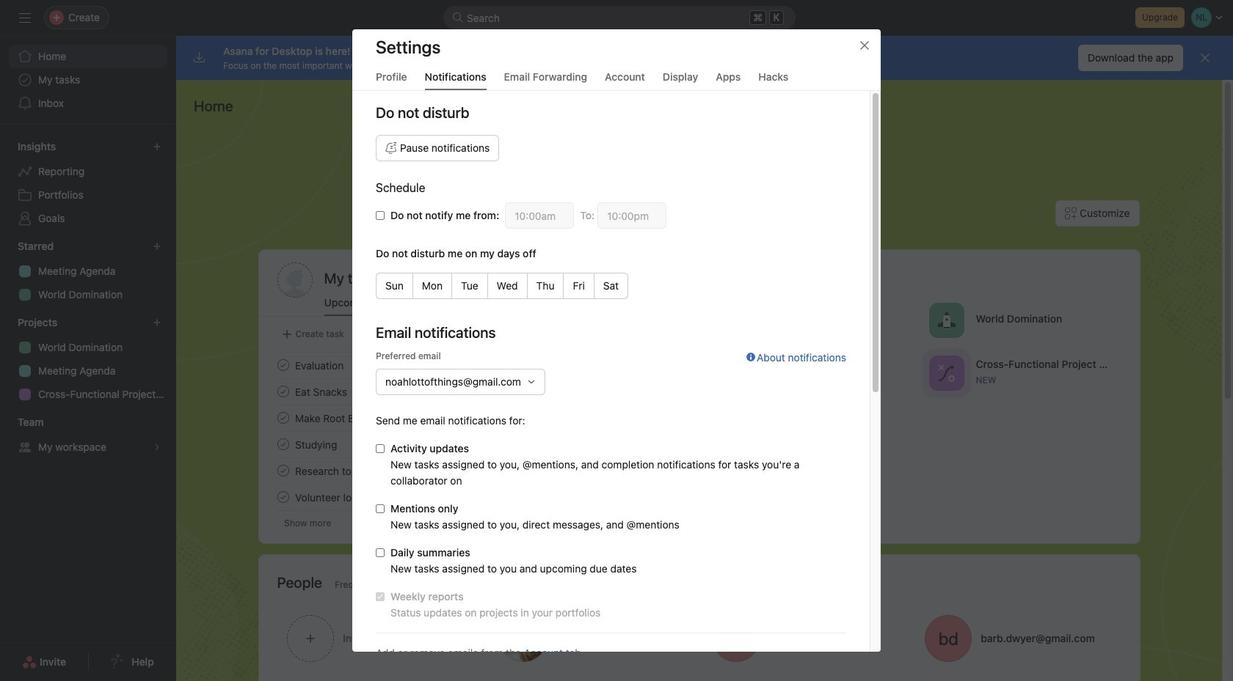 Task type: vqa. For each thing, say whether or not it's contained in the screenshot.
collaboration.
no



Task type: locate. For each thing, give the bounding box(es) containing it.
0 vertical spatial mark complete checkbox
[[274, 357, 292, 374]]

Mark complete checkbox
[[274, 357, 292, 374], [274, 383, 292, 401]]

1 mark complete image from the top
[[274, 357, 292, 374]]

2 vertical spatial mark complete image
[[274, 489, 292, 507]]

None checkbox
[[376, 211, 385, 220], [376, 445, 385, 454], [376, 549, 385, 558], [376, 593, 385, 602], [376, 211, 385, 220], [376, 445, 385, 454], [376, 549, 385, 558], [376, 593, 385, 602]]

0 vertical spatial mark complete image
[[274, 357, 292, 374]]

1 mark complete checkbox from the top
[[274, 410, 292, 427]]

2 mark complete checkbox from the top
[[274, 436, 292, 454]]

dismiss image
[[1199, 52, 1211, 64]]

mark complete image
[[274, 357, 292, 374], [274, 436, 292, 454], [274, 462, 292, 480]]

None checkbox
[[376, 505, 385, 514]]

projects element
[[0, 310, 176, 410]]

prominent image
[[452, 12, 464, 23]]

1 vertical spatial mark complete checkbox
[[274, 383, 292, 401]]

3 mark complete checkbox from the top
[[274, 462, 292, 480]]

mark complete image
[[274, 383, 292, 401], [274, 410, 292, 427], [274, 489, 292, 507]]

None text field
[[505, 203, 574, 229], [598, 203, 667, 229], [505, 203, 574, 229], [598, 203, 667, 229]]

2 vertical spatial mark complete image
[[274, 462, 292, 480]]

Mark complete checkbox
[[274, 410, 292, 427], [274, 436, 292, 454], [274, 462, 292, 480], [274, 489, 292, 507]]

1 vertical spatial mark complete image
[[274, 410, 292, 427]]

teams element
[[0, 410, 176, 462]]

0 vertical spatial mark complete image
[[274, 383, 292, 401]]

1 vertical spatial mark complete image
[[274, 436, 292, 454]]

1 mark complete checkbox from the top
[[274, 357, 292, 374]]

3 mark complete image from the top
[[274, 489, 292, 507]]

2 mark complete image from the top
[[274, 410, 292, 427]]



Task type: describe. For each thing, give the bounding box(es) containing it.
3 mark complete image from the top
[[274, 462, 292, 480]]

global element
[[0, 36, 176, 124]]

2 mark complete checkbox from the top
[[274, 383, 292, 401]]

4 mark complete checkbox from the top
[[274, 489, 292, 507]]

add profile photo image
[[277, 263, 312, 298]]

starred element
[[0, 233, 176, 310]]

insights element
[[0, 134, 176, 233]]

line_and_symbols image
[[937, 364, 955, 382]]

rocket image
[[937, 312, 955, 329]]

1 mark complete image from the top
[[274, 383, 292, 401]]

close image
[[859, 40, 871, 51]]

2 mark complete image from the top
[[274, 436, 292, 454]]

hide sidebar image
[[19, 12, 31, 23]]



